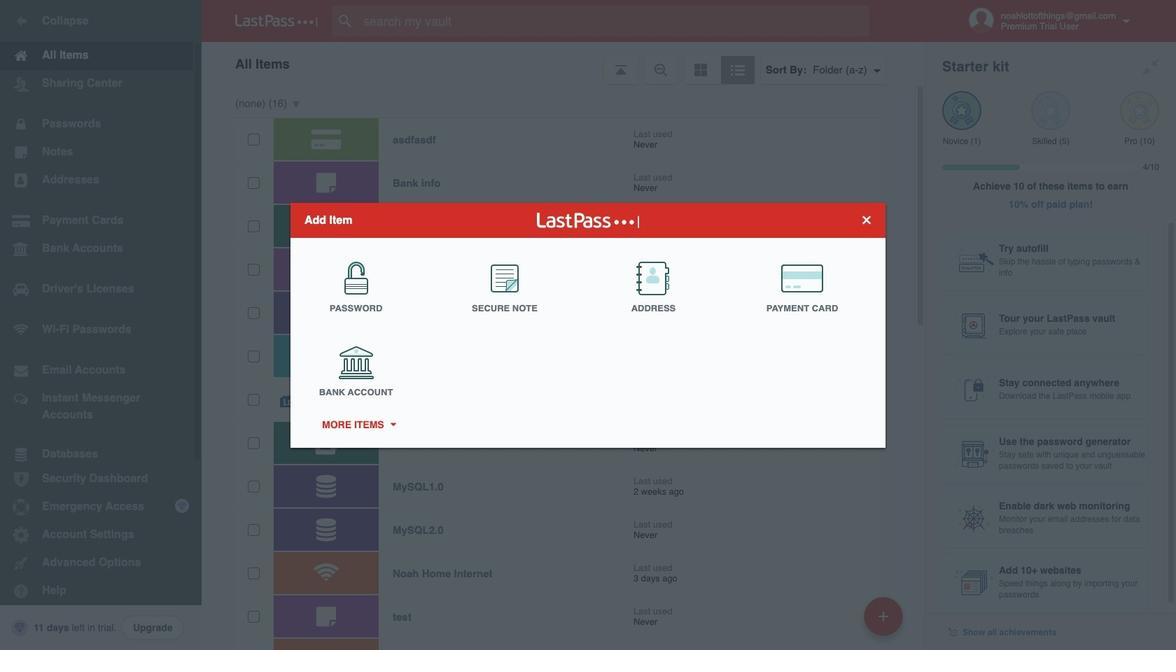 Task type: vqa. For each thing, say whether or not it's contained in the screenshot.
caret right icon
yes



Task type: locate. For each thing, give the bounding box(es) containing it.
new item navigation
[[859, 593, 912, 651]]

dialog
[[291, 203, 886, 448]]

new item image
[[879, 612, 889, 622]]

Search search field
[[332, 6, 892, 36]]



Task type: describe. For each thing, give the bounding box(es) containing it.
lastpass image
[[235, 15, 318, 27]]

caret right image
[[388, 423, 398, 426]]

main navigation navigation
[[0, 0, 202, 651]]

search my vault text field
[[332, 6, 892, 36]]

vault options navigation
[[202, 42, 926, 84]]



